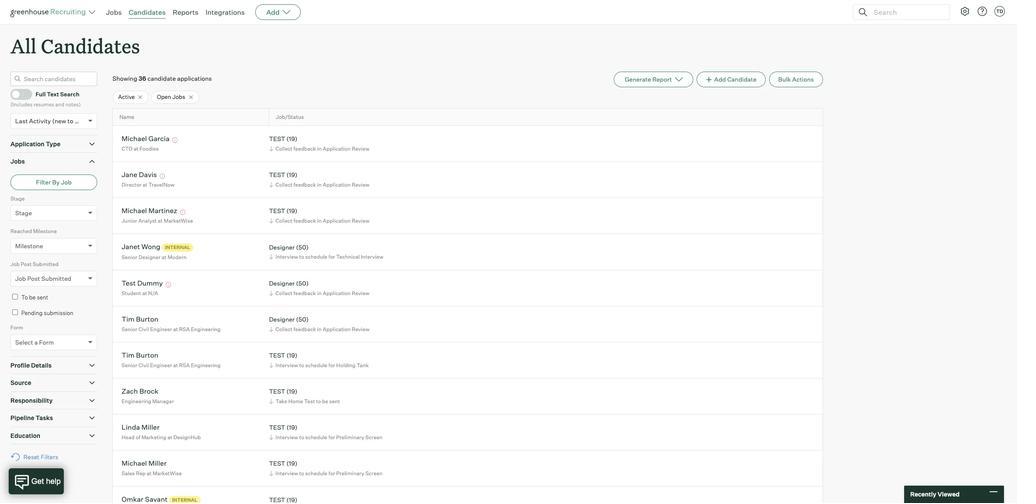 Task type: describe. For each thing, give the bounding box(es) containing it.
student
[[122, 290, 141, 296]]

rsa for designer (50)
[[179, 326, 190, 333]]

test dummy has been in application review for more than 5 days image
[[164, 282, 172, 288]]

5 review from the top
[[352, 326, 369, 333]]

collect feedback in application review link for test dummy
[[268, 289, 372, 297]]

engineering inside the zach brock engineering manager
[[122, 398, 151, 405]]

schedule for linda miller
[[305, 434, 327, 441]]

engineer for designer (50)
[[150, 326, 172, 333]]

reports link
[[173, 8, 199, 16]]

zach brock link
[[122, 387, 158, 397]]

2 vertical spatial job
[[15, 275, 26, 282]]

jane davis has been in application review for more than 5 days image
[[158, 174, 166, 179]]

burton for test
[[136, 351, 158, 360]]

michael garcia has been in application review for more than 5 days image
[[171, 138, 179, 143]]

collect feedback in application review link for jane davis
[[268, 181, 372, 189]]

in for test dummy
[[317, 290, 322, 296]]

of
[[136, 434, 140, 441]]

1 senior from the top
[[122, 254, 137, 260]]

michael for michael garcia
[[122, 134, 147, 143]]

collect for michael garcia
[[276, 145, 293, 152]]

feedback for jane davis
[[294, 181, 316, 188]]

interview for michael miller
[[276, 470, 298, 477]]

generate report button
[[614, 72, 693, 87]]

responsibility
[[10, 397, 53, 404]]

michael martinez has been in application review for more than 5 days image
[[179, 210, 187, 215]]

36
[[139, 75, 146, 82]]

rsa for test (19)
[[179, 362, 190, 369]]

viewed
[[938, 491, 960, 498]]

0 horizontal spatial jobs
[[10, 158, 25, 165]]

collect for test dummy
[[276, 290, 293, 296]]

michael garcia link
[[122, 134, 170, 144]]

test inside test dummy link
[[122, 279, 136, 288]]

technical
[[336, 254, 360, 260]]

dummy
[[137, 279, 163, 288]]

marketwise inside michael miller sales rep at marketwise
[[153, 470, 182, 477]]

5 in from the top
[[317, 326, 322, 333]]

michael for michael martinez
[[122, 206, 147, 215]]

0 vertical spatial sent
[[37, 294, 48, 301]]

0 vertical spatial form
[[10, 324, 23, 331]]

filter by job button
[[10, 174, 97, 190]]

1 vertical spatial stage
[[15, 209, 32, 217]]

and
[[55, 101, 64, 108]]

michael martinez link
[[122, 206, 177, 216]]

engineer for test (19)
[[150, 362, 172, 369]]

sent inside test (19) take home test to be sent
[[329, 398, 340, 405]]

marketing
[[141, 434, 166, 441]]

linda miller link
[[122, 423, 160, 433]]

education
[[10, 432, 40, 439]]

(new
[[52, 117, 66, 124]]

showing
[[112, 75, 137, 82]]

collect for jane davis
[[276, 181, 293, 188]]

reports
[[173, 8, 199, 16]]

tim burton link for designer
[[122, 315, 158, 325]]

senior for test (19)
[[122, 362, 137, 369]]

application for michael garcia
[[323, 145, 351, 152]]

in for michael martinez
[[317, 217, 322, 224]]

designer for senior designer at modern
[[269, 244, 295, 251]]

schedule inside designer (50) interview to schedule for technical interview
[[305, 254, 327, 260]]

filter by job
[[36, 178, 72, 186]]

type
[[46, 140, 60, 147]]

to for head of marketing at designhub
[[299, 434, 304, 441]]

test (19) collect feedback in application review for jane davis
[[269, 171, 369, 188]]

brock
[[139, 387, 158, 396]]

5 collect feedback in application review link from the top
[[268, 325, 372, 333]]

interview for tim burton
[[276, 362, 298, 369]]

tim for designer
[[122, 315, 135, 324]]

1 vertical spatial post
[[27, 275, 40, 282]]

interview for linda miller
[[276, 434, 298, 441]]

screen for michael miller
[[365, 470, 383, 477]]

bulk actions
[[778, 76, 814, 83]]

0 vertical spatial be
[[29, 294, 36, 301]]

for for michael miller
[[328, 470, 335, 477]]

home
[[288, 398, 303, 405]]

tim burton senior civil engineer at rsa engineering for test
[[122, 351, 221, 369]]

bulk
[[778, 76, 791, 83]]

review for test dummy
[[352, 290, 369, 296]]

(19) for head of marketing at designhub
[[287, 424, 297, 431]]

director at travelnow
[[122, 181, 174, 188]]

Search text field
[[872, 6, 942, 18]]

applications
[[177, 75, 212, 82]]

1 vertical spatial candidates
[[41, 33, 140, 59]]

linda
[[122, 423, 140, 432]]

zach brock engineering manager
[[122, 387, 174, 405]]

0 vertical spatial milestone
[[33, 228, 57, 235]]

test for engineering manager
[[269, 388, 285, 395]]

0 vertical spatial jobs
[[106, 8, 122, 16]]

actions
[[792, 76, 814, 83]]

sales
[[122, 470, 135, 477]]

3 (50) from the top
[[296, 316, 309, 323]]

1 vertical spatial milestone
[[15, 242, 43, 249]]

in for michael garcia
[[317, 145, 322, 152]]

open
[[157, 93, 171, 100]]

tim burton senior civil engineer at rsa engineering for designer
[[122, 315, 221, 333]]

profile details
[[10, 362, 52, 369]]

engineering for designer (50)
[[191, 326, 221, 333]]

jane davis link
[[122, 170, 157, 180]]

rep
[[136, 470, 146, 477]]

michael garcia
[[122, 134, 170, 143]]

0 vertical spatial internal
[[165, 244, 190, 250]]

report
[[652, 76, 672, 83]]

test for junior analyst at marketwise
[[269, 207, 285, 215]]

senior designer at modern
[[122, 254, 187, 260]]

jane davis
[[122, 170, 157, 179]]

name
[[119, 114, 134, 120]]

take home test to be sent link
[[268, 397, 342, 405]]

test (19) take home test to be sent
[[269, 388, 340, 405]]

wong
[[141, 242, 160, 251]]

2 horizontal spatial jobs
[[172, 93, 185, 100]]

interview to schedule for holding tank link
[[268, 361, 371, 369]]

to inside test (19) take home test to be sent
[[316, 398, 321, 405]]

0 vertical spatial candidates
[[129, 8, 166, 16]]

schedule for michael miller
[[305, 470, 327, 477]]

pipeline tasks
[[10, 414, 53, 422]]

interview to schedule for preliminary screen link for linda miller
[[268, 433, 385, 441]]

miller for linda miller
[[141, 423, 160, 432]]

test (19) collect feedback in application review for michael martinez
[[269, 207, 369, 224]]

bulk actions link
[[769, 72, 823, 87]]

select
[[15, 338, 33, 346]]

burton for designer
[[136, 315, 158, 324]]

pipeline
[[10, 414, 34, 422]]

Search candidates field
[[10, 72, 97, 86]]

td button
[[995, 6, 1005, 16]]

collect feedback in application review link for michael garcia
[[268, 145, 372, 153]]

(19) for director at travelnow
[[287, 171, 297, 179]]

0 vertical spatial stage
[[10, 195, 25, 202]]

janet wong link
[[122, 242, 160, 252]]

be inside test (19) take home test to be sent
[[322, 398, 328, 405]]

janet
[[122, 242, 140, 251]]

michael martinez
[[122, 206, 177, 215]]

foodies
[[140, 145, 159, 152]]

to for senior civil engineer at rsa engineering
[[299, 362, 304, 369]]

filters
[[41, 453, 58, 461]]

details
[[31, 362, 52, 369]]

recently viewed
[[910, 491, 960, 498]]

student at n/a
[[122, 290, 158, 296]]

tasks
[[36, 414, 53, 422]]

feedback for michael martinez
[[294, 217, 316, 224]]

add button
[[255, 4, 301, 20]]

application type
[[10, 140, 60, 147]]

application for michael martinez
[[323, 217, 351, 224]]

civil for test (19)
[[139, 362, 149, 369]]

full
[[36, 91, 46, 98]]

zach
[[122, 387, 138, 396]]

for for tim burton
[[328, 362, 335, 369]]

test dummy link
[[122, 279, 163, 289]]

active
[[118, 93, 135, 100]]

submission
[[44, 309, 73, 316]]

old)
[[75, 117, 86, 124]]

test dummy
[[122, 279, 163, 288]]

reset filters button
[[10, 449, 63, 465]]

Pending submission checkbox
[[12, 309, 18, 315]]

michael miller sales rep at marketwise
[[122, 459, 182, 477]]

interview to schedule for technical interview link
[[268, 253, 386, 261]]



Task type: vqa. For each thing, say whether or not it's contained in the screenshot.


Task type: locate. For each thing, give the bounding box(es) containing it.
1 vertical spatial michael
[[122, 206, 147, 215]]

6 test from the top
[[269, 424, 285, 431]]

(19) inside the test (19) interview to schedule for holding tank
[[287, 352, 297, 359]]

(50)
[[296, 244, 309, 251], [296, 280, 309, 287], [296, 316, 309, 323]]

davis
[[139, 170, 157, 179]]

milestone down stage element
[[33, 228, 57, 235]]

5 test from the top
[[269, 388, 285, 395]]

sent up pending submission
[[37, 294, 48, 301]]

(19) inside test (19) take home test to be sent
[[287, 388, 297, 395]]

senior down student
[[122, 326, 137, 333]]

1 vertical spatial designer (50) collect feedback in application review
[[269, 316, 369, 333]]

tim burton senior civil engineer at rsa engineering down n/a
[[122, 315, 221, 333]]

n/a
[[148, 290, 158, 296]]

janet wong
[[122, 242, 160, 251]]

add
[[266, 8, 280, 16], [714, 76, 726, 83]]

2 test (19) interview to schedule for preliminary screen from the top
[[269, 460, 383, 477]]

1 horizontal spatial sent
[[329, 398, 340, 405]]

1 vertical spatial miller
[[148, 459, 167, 468]]

to
[[68, 117, 73, 124], [299, 254, 304, 260], [299, 362, 304, 369], [316, 398, 321, 405], [299, 434, 304, 441], [299, 470, 304, 477]]

junior analyst at marketwise
[[122, 217, 193, 224]]

application for test dummy
[[323, 290, 351, 296]]

0 vertical spatial add
[[266, 8, 280, 16]]

engineering for test (19)
[[191, 362, 221, 369]]

1 vertical spatial form
[[39, 338, 54, 346]]

1 in from the top
[[317, 145, 322, 152]]

1 civil from the top
[[139, 326, 149, 333]]

0 vertical spatial burton
[[136, 315, 158, 324]]

garcia
[[148, 134, 170, 143]]

at inside michael miller sales rep at marketwise
[[147, 470, 152, 477]]

for for linda miller
[[328, 434, 335, 441]]

2 vertical spatial jobs
[[10, 158, 25, 165]]

schedule inside the test (19) interview to schedule for holding tank
[[305, 362, 327, 369]]

0 vertical spatial designer (50) collect feedback in application review
[[269, 280, 369, 296]]

1 vertical spatial test (19) interview to schedule for preliminary screen
[[269, 460, 383, 477]]

schedule for tim burton
[[305, 362, 327, 369]]

collect for michael martinez
[[276, 217, 293, 224]]

1 horizontal spatial test
[[304, 398, 315, 405]]

reset
[[23, 453, 39, 461]]

0 vertical spatial test
[[122, 279, 136, 288]]

2 michael from the top
[[122, 206, 147, 215]]

2 burton from the top
[[136, 351, 158, 360]]

0 vertical spatial job post submitted
[[10, 261, 59, 267]]

full text search (includes resumes and notes)
[[10, 91, 81, 108]]

0 vertical spatial miller
[[141, 423, 160, 432]]

screen for linda miller
[[365, 434, 383, 441]]

designer inside designer (50) interview to schedule for technical interview
[[269, 244, 295, 251]]

cto at foodies
[[122, 145, 159, 152]]

1 (19) from the top
[[287, 135, 297, 143]]

sent down holding
[[329, 398, 340, 405]]

michael
[[122, 134, 147, 143], [122, 206, 147, 215], [122, 459, 147, 468]]

(50) for test dummy
[[296, 280, 309, 287]]

0 vertical spatial engineering
[[191, 326, 221, 333]]

4 test from the top
[[269, 352, 285, 359]]

preliminary for linda miller
[[336, 434, 364, 441]]

4 in from the top
[[317, 290, 322, 296]]

td
[[996, 8, 1003, 14]]

1 engineer from the top
[[150, 326, 172, 333]]

analyst
[[138, 217, 157, 224]]

2 (50) from the top
[[296, 280, 309, 287]]

martinez
[[148, 206, 177, 215]]

resumes
[[34, 101, 54, 108]]

designer for student at n/a
[[269, 280, 295, 287]]

1 vertical spatial preliminary
[[336, 470, 364, 477]]

candidate reports are now available! apply filters and select "view in app" element
[[614, 72, 693, 87]]

designer (50) collect feedback in application review for senior civil engineer at rsa engineering
[[269, 316, 369, 333]]

2 test from the top
[[269, 171, 285, 179]]

sent
[[37, 294, 48, 301], [329, 398, 340, 405]]

3 in from the top
[[317, 217, 322, 224]]

1 vertical spatial (50)
[[296, 280, 309, 287]]

test for sales rep at marketwise
[[269, 460, 285, 467]]

1 vertical spatial tim burton senior civil engineer at rsa engineering
[[122, 351, 221, 369]]

2 vertical spatial senior
[[122, 362, 137, 369]]

senior for designer (50)
[[122, 326, 137, 333]]

0 vertical spatial civil
[[139, 326, 149, 333]]

to be sent
[[21, 294, 48, 301]]

tim burton senior civil engineer at rsa engineering up brock
[[122, 351, 221, 369]]

form element
[[10, 324, 97, 356]]

0 horizontal spatial add
[[266, 8, 280, 16]]

7 test from the top
[[269, 460, 285, 467]]

configure image
[[960, 6, 970, 16]]

1 tim burton senior civil engineer at rsa engineering from the top
[[122, 315, 221, 333]]

1 collect feedback in application review link from the top
[[268, 145, 372, 153]]

test
[[269, 135, 285, 143], [269, 171, 285, 179], [269, 207, 285, 215], [269, 352, 285, 359], [269, 388, 285, 395], [269, 424, 285, 431], [269, 460, 285, 467]]

3 collect feedback in application review link from the top
[[268, 217, 372, 225]]

1 vertical spatial be
[[322, 398, 328, 405]]

1 tim burton link from the top
[[122, 315, 158, 325]]

miller up marketing
[[141, 423, 160, 432]]

burton down n/a
[[136, 315, 158, 324]]

last
[[15, 117, 28, 124]]

1 vertical spatial senior
[[122, 326, 137, 333]]

0 vertical spatial test (19) interview to schedule for preliminary screen
[[269, 424, 383, 441]]

2 civil from the top
[[139, 362, 149, 369]]

6 (19) from the top
[[287, 424, 297, 431]]

(50) for janet wong
[[296, 244, 309, 251]]

add for add candidate
[[714, 76, 726, 83]]

2 for from the top
[[328, 362, 335, 369]]

last activity (new to old)
[[15, 117, 86, 124]]

(19) for sales rep at marketwise
[[287, 460, 297, 467]]

burton up brock
[[136, 351, 158, 360]]

1 vertical spatial tim
[[122, 351, 135, 360]]

2 vertical spatial test (19) collect feedback in application review
[[269, 207, 369, 224]]

2 rsa from the top
[[179, 362, 190, 369]]

form
[[10, 324, 23, 331], [39, 338, 54, 346]]

1 vertical spatial submitted
[[41, 275, 71, 282]]

1 vertical spatial engineering
[[191, 362, 221, 369]]

last activity (new to old) option
[[15, 117, 86, 124]]

civil up brock
[[139, 362, 149, 369]]

form down pending submission option
[[10, 324, 23, 331]]

1 vertical spatial rsa
[[179, 362, 190, 369]]

add for add
[[266, 8, 280, 16]]

senior down the janet
[[122, 254, 137, 260]]

4 feedback from the top
[[294, 290, 316, 296]]

senior up zach at bottom
[[122, 362, 137, 369]]

1 vertical spatial add
[[714, 76, 726, 83]]

5 (19) from the top
[[287, 388, 297, 395]]

(50) inside designer (50) interview to schedule for technical interview
[[296, 244, 309, 251]]

milestone
[[33, 228, 57, 235], [15, 242, 43, 249]]

(includes
[[10, 101, 32, 108]]

(19) for cto at foodies
[[287, 135, 297, 143]]

tank
[[357, 362, 369, 369]]

test (19) collect feedback in application review for michael garcia
[[269, 135, 369, 152]]

milestone down reached milestone
[[15, 242, 43, 249]]

interview to schedule for preliminary screen link for michael miller
[[268, 469, 385, 478]]

1 (50) from the top
[[296, 244, 309, 251]]

test for cto at foodies
[[269, 135, 285, 143]]

2 vertical spatial engineering
[[122, 398, 151, 405]]

3 collect from the top
[[276, 217, 293, 224]]

0 vertical spatial test (19) collect feedback in application review
[[269, 135, 369, 152]]

job post submitted element
[[10, 260, 97, 293]]

internal
[[165, 244, 190, 250], [172, 497, 198, 503]]

3 feedback from the top
[[294, 217, 316, 224]]

michael inside michael miller sales rep at marketwise
[[122, 459, 147, 468]]

tim up zach at bottom
[[122, 351, 135, 360]]

miller down marketing
[[148, 459, 167, 468]]

miller inside michael miller sales rep at marketwise
[[148, 459, 167, 468]]

job post submitted
[[10, 261, 59, 267], [15, 275, 71, 282]]

test (19) interview to schedule for preliminary screen for michael miller
[[269, 460, 383, 477]]

source
[[10, 379, 31, 386]]

michael miller link
[[122, 459, 167, 469]]

test inside test (19) take home test to be sent
[[304, 398, 315, 405]]

tim for test
[[122, 351, 135, 360]]

test inside the test (19) interview to schedule for holding tank
[[269, 352, 285, 359]]

jane
[[122, 170, 137, 179]]

2 in from the top
[[317, 181, 322, 188]]

2 tim burton link from the top
[[122, 351, 158, 361]]

4 review from the top
[[352, 290, 369, 296]]

0 vertical spatial preliminary
[[336, 434, 364, 441]]

rsa
[[179, 326, 190, 333], [179, 362, 190, 369]]

designer for senior civil engineer at rsa engineering
[[269, 316, 295, 323]]

test inside test (19) take home test to be sent
[[269, 388, 285, 395]]

designer
[[269, 244, 295, 251], [139, 254, 161, 260], [269, 280, 295, 287], [269, 316, 295, 323]]

0 horizontal spatial test
[[122, 279, 136, 288]]

for inside the test (19) interview to schedule for holding tank
[[328, 362, 335, 369]]

reset filters
[[23, 453, 58, 461]]

1 vertical spatial tim burton link
[[122, 351, 158, 361]]

1 vertical spatial job post submitted
[[15, 275, 71, 282]]

to for senior designer at modern
[[299, 254, 304, 260]]

0 vertical spatial tim burton link
[[122, 315, 158, 325]]

feedback for michael garcia
[[294, 145, 316, 152]]

0 vertical spatial marketwise
[[164, 217, 193, 224]]

engineer up brock
[[150, 362, 172, 369]]

candidates right jobs link
[[129, 8, 166, 16]]

0 horizontal spatial form
[[10, 324, 23, 331]]

2 vertical spatial michael
[[122, 459, 147, 468]]

2 tim from the top
[[122, 351, 135, 360]]

generate report
[[625, 76, 672, 83]]

jobs
[[106, 8, 122, 16], [172, 93, 185, 100], [10, 158, 25, 165]]

add inside popup button
[[266, 8, 280, 16]]

1 vertical spatial engineer
[[150, 362, 172, 369]]

integrations link
[[206, 8, 245, 16]]

to
[[21, 294, 28, 301]]

2 review from the top
[[352, 181, 369, 188]]

be right home
[[322, 398, 328, 405]]

tim burton senior civil engineer at rsa engineering
[[122, 315, 221, 333], [122, 351, 221, 369]]

3 senior from the top
[[122, 362, 137, 369]]

2 senior from the top
[[122, 326, 137, 333]]

tim
[[122, 315, 135, 324], [122, 351, 135, 360]]

modern
[[168, 254, 187, 260]]

review for michael garcia
[[352, 145, 369, 152]]

test for director at travelnow
[[269, 171, 285, 179]]

1 burton from the top
[[136, 315, 158, 324]]

0 vertical spatial tim burton senior civil engineer at rsa engineering
[[122, 315, 221, 333]]

review
[[352, 145, 369, 152], [352, 181, 369, 188], [352, 217, 369, 224], [352, 290, 369, 296], [352, 326, 369, 333]]

notes)
[[65, 101, 81, 108]]

4 (19) from the top
[[287, 352, 297, 359]]

test (19) collect feedback in application review
[[269, 135, 369, 152], [269, 171, 369, 188], [269, 207, 369, 224]]

be
[[29, 294, 36, 301], [322, 398, 328, 405]]

td button
[[993, 4, 1007, 18]]

engineer down n/a
[[150, 326, 172, 333]]

1 horizontal spatial be
[[322, 398, 328, 405]]

to for sales rep at marketwise
[[299, 470, 304, 477]]

all candidates
[[10, 33, 140, 59]]

0 vertical spatial senior
[[122, 254, 137, 260]]

0 vertical spatial (50)
[[296, 244, 309, 251]]

1 test (19) collect feedback in application review from the top
[[269, 135, 369, 152]]

to inside designer (50) interview to schedule for technical interview
[[299, 254, 304, 260]]

pending submission
[[21, 309, 73, 316]]

engineer
[[150, 326, 172, 333], [150, 362, 172, 369]]

1 feedback from the top
[[294, 145, 316, 152]]

1 vertical spatial job
[[10, 261, 20, 267]]

linda miller head of marketing at designhub
[[122, 423, 201, 441]]

3 michael from the top
[[122, 459, 147, 468]]

generate
[[625, 76, 651, 83]]

post up 'to be sent'
[[27, 275, 40, 282]]

0 vertical spatial engineer
[[150, 326, 172, 333]]

designhub
[[173, 434, 201, 441]]

3 for from the top
[[328, 434, 335, 441]]

3 review from the top
[[352, 217, 369, 224]]

candidates
[[129, 8, 166, 16], [41, 33, 140, 59]]

1 vertical spatial jobs
[[172, 93, 185, 100]]

review for jane davis
[[352, 181, 369, 188]]

tim burton link for test
[[122, 351, 158, 361]]

1 interview to schedule for preliminary screen link from the top
[[268, 433, 385, 441]]

submitted up 'to be sent'
[[41, 275, 71, 282]]

be right to
[[29, 294, 36, 301]]

add candidate
[[714, 76, 757, 83]]

designer (50) collect feedback in application review for student at n/a
[[269, 280, 369, 296]]

1 designer (50) collect feedback in application review from the top
[[269, 280, 369, 296]]

collect feedback in application review link
[[268, 145, 372, 153], [268, 181, 372, 189], [268, 217, 372, 225], [268, 289, 372, 297], [268, 325, 372, 333]]

1 vertical spatial interview to schedule for preliminary screen link
[[268, 469, 385, 478]]

1 michael from the top
[[122, 134, 147, 143]]

michael up junior
[[122, 206, 147, 215]]

0 vertical spatial submitted
[[33, 261, 59, 267]]

tim burton link up 'zach brock' link
[[122, 351, 158, 361]]

2 (19) from the top
[[287, 171, 297, 179]]

civil for designer (50)
[[139, 326, 149, 333]]

marketwise
[[164, 217, 193, 224], [153, 470, 182, 477]]

1 schedule from the top
[[305, 254, 327, 260]]

stage element
[[10, 194, 97, 227]]

1 rsa from the top
[[179, 326, 190, 333]]

collect feedback in application review link for michael martinez
[[268, 217, 372, 225]]

add candidate link
[[697, 72, 766, 87]]

1 horizontal spatial form
[[39, 338, 54, 346]]

3 (19) from the top
[[287, 207, 297, 215]]

5 feedback from the top
[[294, 326, 316, 333]]

at inside the linda miller head of marketing at designhub
[[167, 434, 172, 441]]

stage
[[10, 195, 25, 202], [15, 209, 32, 217]]

4 schedule from the top
[[305, 470, 327, 477]]

civil down the student at n/a
[[139, 326, 149, 333]]

candidate
[[147, 75, 176, 82]]

1 collect from the top
[[276, 145, 293, 152]]

(19) for engineering manager
[[287, 388, 297, 395]]

(19) for junior analyst at marketwise
[[287, 207, 297, 215]]

4 collect from the top
[[276, 290, 293, 296]]

submitted down reached milestone element on the left
[[33, 261, 59, 267]]

1 vertical spatial marketwise
[[153, 470, 182, 477]]

1 vertical spatial sent
[[329, 398, 340, 405]]

a
[[34, 338, 38, 346]]

michael up the 'cto at foodies'
[[122, 134, 147, 143]]

0 vertical spatial screen
[[365, 434, 383, 441]]

test right home
[[304, 398, 315, 405]]

for inside designer (50) interview to schedule for technical interview
[[328, 254, 335, 260]]

job post submitted down reached milestone element on the left
[[10, 261, 59, 267]]

0 horizontal spatial sent
[[37, 294, 48, 301]]

jobs left candidates link on the top left
[[106, 8, 122, 16]]

reached
[[10, 228, 32, 235]]

0 vertical spatial job
[[61, 178, 72, 186]]

1 vertical spatial test (19) collect feedback in application review
[[269, 171, 369, 188]]

1 vertical spatial screen
[[365, 470, 383, 477]]

test (19) interview to schedule for preliminary screen for linda miller
[[269, 424, 383, 441]]

2 tim burton senior civil engineer at rsa engineering from the top
[[122, 351, 221, 369]]

3 test (19) collect feedback in application review from the top
[[269, 207, 369, 224]]

to inside the test (19) interview to schedule for holding tank
[[299, 362, 304, 369]]

candidates link
[[129, 8, 166, 16]]

2 collect from the top
[[276, 181, 293, 188]]

candidates down jobs link
[[41, 33, 140, 59]]

test for senior civil engineer at rsa engineering
[[269, 352, 285, 359]]

by
[[52, 178, 60, 186]]

checkmark image
[[14, 91, 21, 97]]

(19) for senior civil engineer at rsa engineering
[[287, 352, 297, 359]]

greenhouse recruiting image
[[10, 7, 89, 17]]

3 test from the top
[[269, 207, 285, 215]]

1 vertical spatial internal
[[172, 497, 198, 503]]

application for jane davis
[[323, 181, 351, 188]]

interview
[[276, 254, 298, 260], [361, 254, 383, 260], [276, 362, 298, 369], [276, 434, 298, 441], [276, 470, 298, 477]]

jobs down application type
[[10, 158, 25, 165]]

2 designer (50) collect feedback in application review from the top
[[269, 316, 369, 333]]

designer (50) collect feedback in application review up the test (19) interview to schedule for holding tank
[[269, 316, 369, 333]]

jobs right open
[[172, 93, 185, 100]]

2 collect feedback in application review link from the top
[[268, 181, 372, 189]]

To be sent checkbox
[[12, 294, 18, 300]]

feedback for test dummy
[[294, 290, 316, 296]]

application
[[10, 140, 45, 147], [323, 145, 351, 152], [323, 181, 351, 188], [323, 217, 351, 224], [323, 290, 351, 296], [323, 326, 351, 333]]

tim burton link down the student at n/a
[[122, 315, 158, 325]]

review for michael martinez
[[352, 217, 369, 224]]

miller for michael miller
[[148, 459, 167, 468]]

cto
[[122, 145, 132, 152]]

marketwise down 'michael miller' link at the bottom of page
[[153, 470, 182, 477]]

1 test (19) interview to schedule for preliminary screen from the top
[[269, 424, 383, 441]]

filter
[[36, 178, 51, 186]]

1 for from the top
[[328, 254, 335, 260]]

select a form
[[15, 338, 54, 346]]

1 tim from the top
[[122, 315, 135, 324]]

2 screen from the top
[[365, 470, 383, 477]]

4 for from the top
[[328, 470, 335, 477]]

in for jane davis
[[317, 181, 322, 188]]

michael up sales
[[122, 459, 147, 468]]

recently
[[910, 491, 936, 498]]

tim down student
[[122, 315, 135, 324]]

2 interview to schedule for preliminary screen link from the top
[[268, 469, 385, 478]]

2 feedback from the top
[[294, 181, 316, 188]]

0 vertical spatial interview to schedule for preliminary screen link
[[268, 433, 385, 441]]

burton
[[136, 315, 158, 324], [136, 351, 158, 360]]

job inside button
[[61, 178, 72, 186]]

reached milestone element
[[10, 227, 97, 260]]

1 horizontal spatial add
[[714, 76, 726, 83]]

form right a
[[39, 338, 54, 346]]

interview inside the test (19) interview to schedule for holding tank
[[276, 362, 298, 369]]

0 vertical spatial rsa
[[179, 326, 190, 333]]

designer (50) collect feedback in application review down interview to schedule for technical interview link
[[269, 280, 369, 296]]

test (19) interview to schedule for preliminary screen
[[269, 424, 383, 441], [269, 460, 383, 477]]

take
[[276, 398, 287, 405]]

1 preliminary from the top
[[336, 434, 364, 441]]

add inside 'link'
[[714, 76, 726, 83]]

test up student
[[122, 279, 136, 288]]

post down 'reached'
[[21, 261, 32, 267]]

5 collect from the top
[[276, 326, 293, 333]]

1 review from the top
[[352, 145, 369, 152]]

miller inside the linda miller head of marketing at designhub
[[141, 423, 160, 432]]

preliminary for michael miller
[[336, 470, 364, 477]]

activity
[[29, 117, 51, 124]]

1 vertical spatial civil
[[139, 362, 149, 369]]

2 engineer from the top
[[150, 362, 172, 369]]

2 vertical spatial (50)
[[296, 316, 309, 323]]

2 preliminary from the top
[[336, 470, 364, 477]]

marketwise down michael martinez has been in application review for more than 5 days image
[[164, 217, 193, 224]]

1 vertical spatial test
[[304, 398, 315, 405]]

job post submitted up 'to be sent'
[[15, 275, 71, 282]]

search
[[60, 91, 79, 98]]

1 vertical spatial burton
[[136, 351, 158, 360]]

1 screen from the top
[[365, 434, 383, 441]]

2 test (19) collect feedback in application review from the top
[[269, 171, 369, 188]]

0 vertical spatial tim
[[122, 315, 135, 324]]

job/status
[[276, 114, 304, 120]]

3 schedule from the top
[[305, 434, 327, 441]]

0 vertical spatial michael
[[122, 134, 147, 143]]

2 schedule from the top
[[305, 362, 327, 369]]

1 horizontal spatial jobs
[[106, 8, 122, 16]]

0 vertical spatial post
[[21, 261, 32, 267]]

0 horizontal spatial be
[[29, 294, 36, 301]]

7 (19) from the top
[[287, 460, 297, 467]]

4 collect feedback in application review link from the top
[[268, 289, 372, 297]]

1 test from the top
[[269, 135, 285, 143]]

test for head of marketing at designhub
[[269, 424, 285, 431]]



